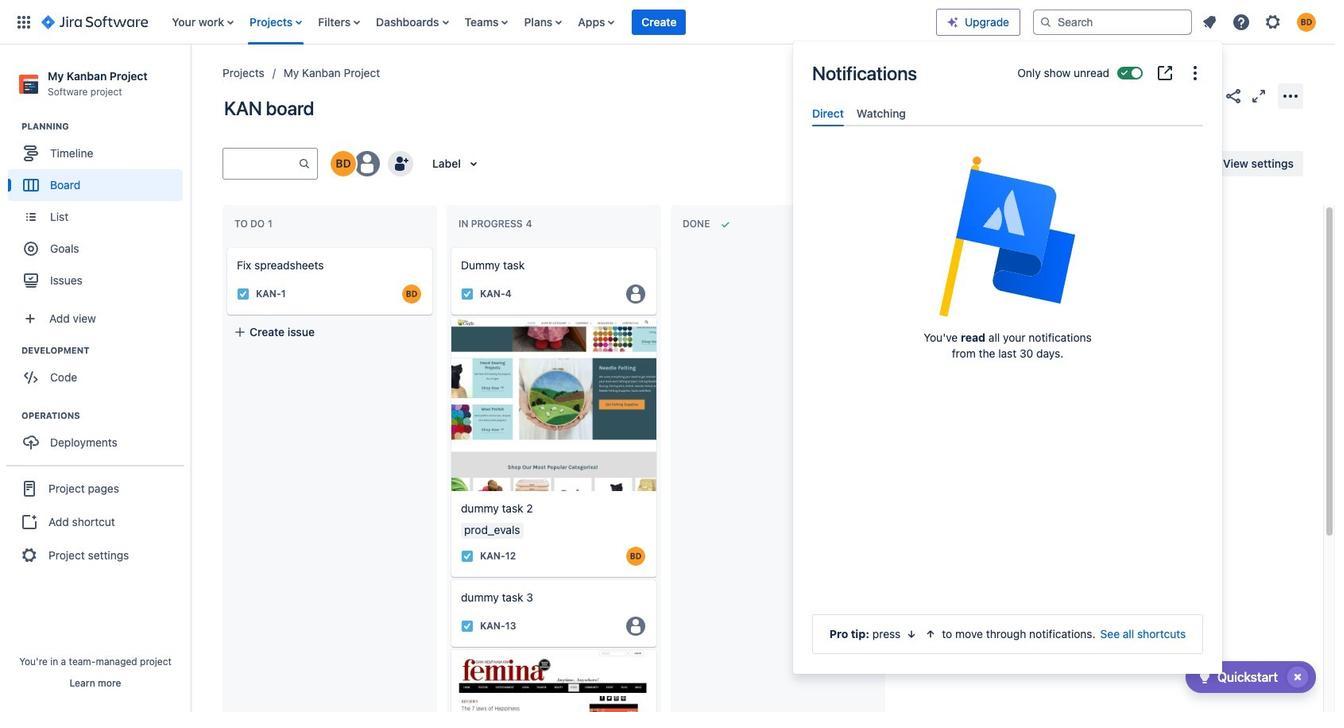 Task type: vqa. For each thing, say whether or not it's contained in the screenshot.
IMPORT icon
no



Task type: locate. For each thing, give the bounding box(es) containing it.
in progress element
[[459, 218, 535, 230]]

notifications image
[[1200, 12, 1219, 31]]

3 heading from the top
[[21, 409, 190, 422]]

None search field
[[1033, 9, 1192, 35]]

list item
[[632, 0, 686, 44]]

2 vertical spatial heading
[[21, 409, 190, 422]]

task image
[[237, 288, 250, 300], [461, 288, 474, 300], [461, 550, 474, 562], [461, 620, 474, 632]]

your profile and settings image
[[1297, 12, 1316, 31]]

tab panel
[[806, 127, 1210, 141]]

group for operations image at the bottom
[[8, 409, 190, 464]]

0 vertical spatial heading
[[21, 120, 190, 133]]

sidebar navigation image
[[173, 64, 208, 95]]

2 heading from the top
[[21, 344, 190, 357]]

banner
[[0, 0, 1335, 45]]

jira software image
[[41, 12, 148, 31], [41, 12, 148, 31]]

1 heading from the top
[[21, 120, 190, 133]]

help image
[[1232, 12, 1251, 31]]

list
[[164, 0, 936, 44], [1195, 8, 1326, 36]]

1 horizontal spatial list
[[1195, 8, 1326, 36]]

goal image
[[24, 242, 38, 256]]

1 vertical spatial heading
[[21, 344, 190, 357]]

planning image
[[2, 117, 21, 136]]

arrow down image
[[906, 628, 918, 641]]

group
[[8, 120, 190, 301], [8, 344, 190, 398], [8, 409, 190, 464], [6, 465, 184, 578]]

development image
[[2, 341, 21, 360]]

heading for group corresponding to operations image at the bottom
[[21, 409, 190, 422]]

dialog
[[793, 41, 1222, 674]]

star kan board image
[[1199, 86, 1218, 105]]

tab list
[[806, 100, 1210, 127]]

create issue image
[[440, 237, 459, 256]]

group for development icon
[[8, 344, 190, 398]]

create issue image
[[216, 237, 235, 256]]

Search field
[[1033, 9, 1192, 35]]

search image
[[1040, 15, 1052, 28]]

more image
[[1186, 64, 1205, 83]]

open notifications in a new tab image
[[1156, 64, 1175, 83]]

heading
[[21, 120, 190, 133], [21, 344, 190, 357], [21, 409, 190, 422]]

settings image
[[1264, 12, 1283, 31]]

primary element
[[10, 0, 936, 44]]



Task type: describe. For each thing, give the bounding box(es) containing it.
heading for group associated with development icon
[[21, 344, 190, 357]]

add people image
[[391, 154, 410, 173]]

appswitcher icon image
[[14, 12, 33, 31]]

arrow up image
[[925, 628, 937, 641]]

heading for group for planning icon
[[21, 120, 190, 133]]

0 horizontal spatial list
[[164, 0, 936, 44]]

Search this board text field
[[223, 149, 298, 178]]

sidebar element
[[0, 45, 191, 712]]

operations image
[[2, 406, 21, 425]]

to do element
[[234, 218, 276, 230]]

group for planning icon
[[8, 120, 190, 301]]

dismiss quickstart image
[[1285, 664, 1311, 690]]

more actions image
[[1281, 86, 1300, 105]]

enter full screen image
[[1249, 86, 1269, 105]]



